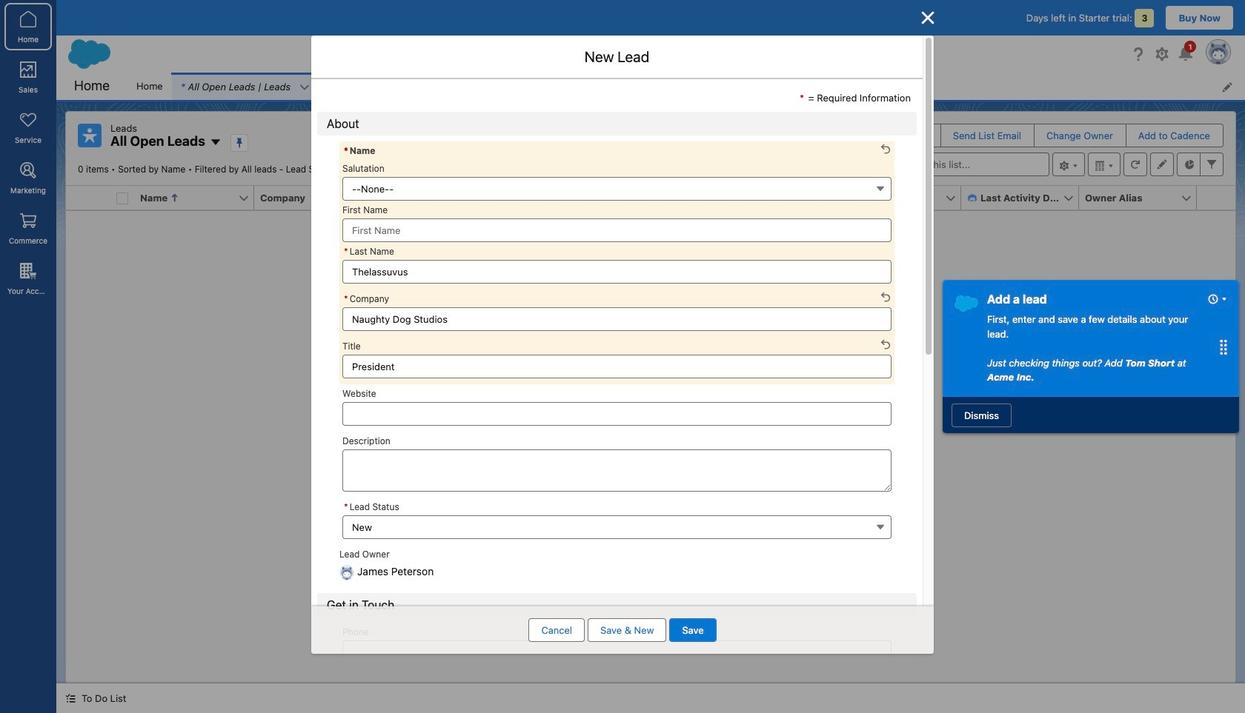 Task type: vqa. For each thing, say whether or not it's contained in the screenshot.
the rightmost text default image
yes



Task type: locate. For each thing, give the bounding box(es) containing it.
last activity date element
[[962, 186, 1088, 211]]

cell inside "all open leads|leads|list view" element
[[110, 186, 134, 211]]

name element
[[134, 186, 263, 211]]

all open leads status
[[78, 164, 345, 175]]

list item
[[172, 73, 334, 100]]

1 vertical spatial text default image
[[967, 193, 978, 203]]

None text field
[[343, 642, 892, 665]]

1 horizontal spatial text default image
[[967, 193, 978, 203]]

company element
[[254, 186, 381, 211]]

Lead Status - Current Selection: New button
[[343, 516, 892, 539]]

email element
[[608, 186, 735, 211]]

Search All Open Leads list view. search field
[[872, 153, 1050, 176]]

phone element
[[490, 186, 617, 211]]

0 vertical spatial text default image
[[317, 81, 327, 92]]

0 horizontal spatial text default image
[[317, 81, 327, 92]]

cell
[[110, 186, 134, 211]]

status
[[424, 346, 877, 524]]

text default image
[[317, 81, 327, 92], [967, 193, 978, 203]]

None text field
[[343, 307, 892, 331], [343, 355, 892, 378], [343, 402, 892, 426], [343, 450, 892, 492], [343, 307, 892, 331], [343, 355, 892, 378], [343, 402, 892, 426], [343, 450, 892, 492]]

text default image
[[65, 694, 76, 704]]

list
[[128, 73, 1245, 100]]

item number element
[[66, 186, 110, 211]]



Task type: describe. For each thing, give the bounding box(es) containing it.
state/province element
[[372, 186, 499, 211]]

list view controls image
[[1053, 153, 1085, 176]]

lead status element
[[726, 186, 853, 211]]

text default image inside last activity date element
[[967, 193, 978, 203]]

item number image
[[66, 186, 110, 210]]

Salutation - Current Selection: --None-- button
[[343, 177, 892, 201]]

created date element
[[844, 186, 970, 211]]

action image
[[1197, 186, 1236, 210]]

Last Name text field
[[343, 260, 892, 284]]

action element
[[1197, 186, 1236, 211]]

inverse image
[[919, 9, 937, 27]]

owner alias element
[[1079, 186, 1206, 211]]

First Name text field
[[343, 218, 892, 242]]

all open leads|leads|list view element
[[65, 111, 1237, 684]]

select list display image
[[1088, 153, 1121, 176]]



